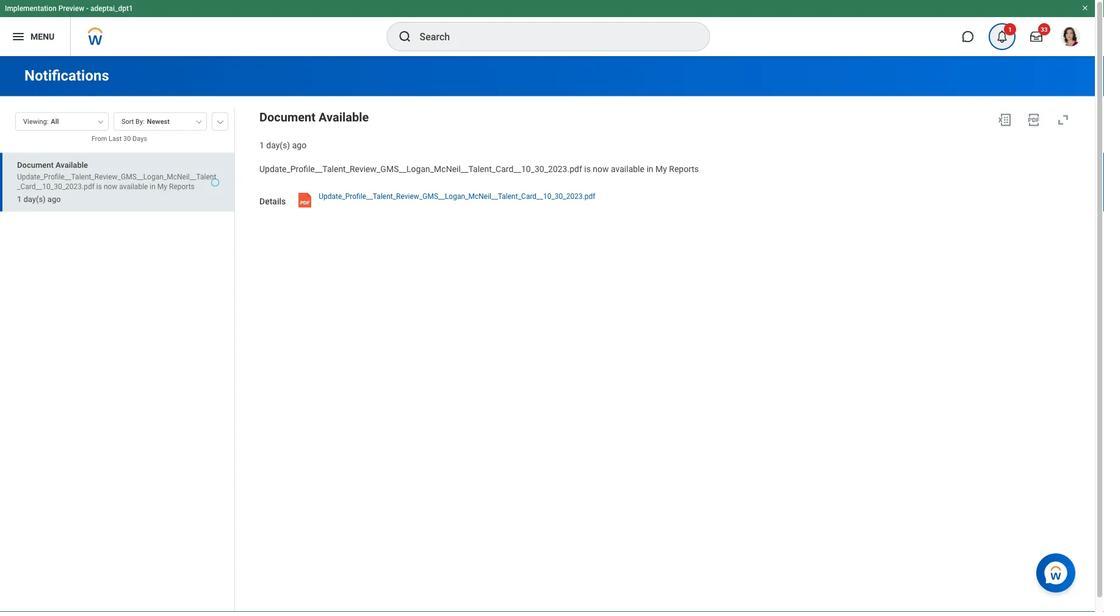 Task type: locate. For each thing, give the bounding box(es) containing it.
available inside region
[[319, 110, 369, 125]]

now
[[593, 164, 609, 174], [104, 182, 117, 191]]

0 vertical spatial document
[[259, 110, 316, 125]]

1 horizontal spatial available
[[611, 164, 645, 174]]

0 horizontal spatial available
[[119, 182, 148, 191]]

1 horizontal spatial is
[[584, 164, 591, 174]]

0 vertical spatial 1
[[1009, 26, 1012, 33]]

1 vertical spatial day(s)
[[24, 195, 46, 204]]

1 horizontal spatial reports
[[669, 164, 699, 174]]

1 horizontal spatial available
[[319, 110, 369, 125]]

2 horizontal spatial 1
[[1009, 26, 1012, 33]]

viewing:
[[23, 118, 48, 125]]

my inside document available update_profile__talent_review_gms__logan_mcneil__talent _card__10_30_2023.pdf is now available in my reports 1 day(s) ago
[[157, 182, 167, 191]]

0 vertical spatial available
[[611, 164, 645, 174]]

1 vertical spatial reports
[[169, 182, 195, 191]]

reports down document available region
[[669, 164, 699, 174]]

0 horizontal spatial reports
[[169, 182, 195, 191]]

0 vertical spatial in
[[647, 164, 653, 174]]

0 vertical spatial ago
[[292, 140, 307, 150]]

33
[[1041, 26, 1048, 33]]

reports
[[669, 164, 699, 174], [169, 182, 195, 191]]

0 vertical spatial my
[[656, 164, 667, 174]]

in down document available region
[[647, 164, 653, 174]]

available
[[611, 164, 645, 174], [119, 182, 148, 191]]

1 horizontal spatial now
[[593, 164, 609, 174]]

update_profile__talent_review_gms__logan_mcneil__talent_card__10_30_2023.pdf down update_profile__talent_review_gms__logan_mcneil__talent_card__10_30_2023.pdf is now available in my reports
[[319, 192, 595, 201]]

notifications main content
[[0, 56, 1095, 612]]

0 vertical spatial available
[[319, 110, 369, 125]]

0 vertical spatial reports
[[669, 164, 699, 174]]

available down document available region
[[611, 164, 645, 174]]

in
[[647, 164, 653, 174], [150, 182, 156, 191]]

1 vertical spatial now
[[104, 182, 117, 191]]

update_profile__talent_review_gms__logan_mcneil__talent_card__10_30_2023.pdf link
[[319, 189, 595, 211]]

update_profile__talent_review_gms__logan_mcneil__talent_card__10_30_2023.pdf up update_profile__talent_review_gms__logan_mcneil__talent_card__10_30_2023.pdf link
[[259, 164, 582, 174]]

Search Workday  search field
[[420, 23, 685, 50]]

from
[[92, 135, 107, 143]]

1 vertical spatial available
[[56, 160, 88, 170]]

in down update_profile__talent_review_gms__logan_mcneil__talent
[[150, 182, 156, 191]]

0 horizontal spatial 1
[[17, 195, 22, 204]]

inbox large image
[[1030, 31, 1043, 43]]

tab panel containing document available
[[0, 107, 234, 612]]

1 for 1
[[1009, 26, 1012, 33]]

1 horizontal spatial document
[[259, 110, 316, 125]]

0 horizontal spatial document
[[17, 160, 54, 170]]

0 horizontal spatial day(s)
[[24, 195, 46, 204]]

1 inside button
[[1009, 26, 1012, 33]]

tab panel
[[0, 107, 234, 612]]

0 horizontal spatial is
[[96, 182, 102, 191]]

my
[[656, 164, 667, 174], [157, 182, 167, 191]]

1
[[1009, 26, 1012, 33], [259, 140, 264, 150], [17, 195, 22, 204]]

1 inside document available region
[[259, 140, 264, 150]]

day(s) down document available
[[266, 140, 290, 150]]

1 vertical spatial 1
[[259, 140, 264, 150]]

is
[[584, 164, 591, 174], [96, 182, 102, 191]]

my down update_profile__talent_review_gms__logan_mcneil__talent
[[157, 182, 167, 191]]

day(s)
[[266, 140, 290, 150], [24, 195, 46, 204]]

document up '1 day(s) ago'
[[259, 110, 316, 125]]

33 button
[[1023, 23, 1051, 50]]

reports left mark read image
[[169, 182, 195, 191]]

available down update_profile__talent_review_gms__logan_mcneil__talent
[[119, 182, 148, 191]]

1 horizontal spatial ago
[[292, 140, 307, 150]]

available inside document available update_profile__talent_review_gms__logan_mcneil__talent _card__10_30_2023.pdf is now available in my reports 1 day(s) ago
[[56, 160, 88, 170]]

update_profile__talent_review_gms__logan_mcneil__talent_card__10_30_2023.pdf is now available in my reports
[[259, 164, 699, 174]]

1 button
[[989, 23, 1016, 50]]

1 right notifications large "image"
[[1009, 26, 1012, 33]]

1 down _card__10_30_2023.pdf
[[17, 195, 22, 204]]

0 horizontal spatial available
[[56, 160, 88, 170]]

document inside document available update_profile__talent_review_gms__logan_mcneil__talent _card__10_30_2023.pdf is now available in my reports 1 day(s) ago
[[17, 160, 54, 170]]

1 vertical spatial document
[[17, 160, 54, 170]]

document available region
[[259, 108, 1076, 151]]

0 horizontal spatial in
[[150, 182, 156, 191]]

profile logan mcneil image
[[1061, 27, 1080, 49]]

day(s) inside document available update_profile__talent_review_gms__logan_mcneil__talent _card__10_30_2023.pdf is now available in my reports 1 day(s) ago
[[24, 195, 46, 204]]

2 vertical spatial 1
[[17, 195, 22, 204]]

details
[[259, 197, 286, 207]]

preview
[[58, 4, 84, 13]]

document inside region
[[259, 110, 316, 125]]

0 vertical spatial update_profile__talent_review_gms__logan_mcneil__talent_card__10_30_2023.pdf
[[259, 164, 582, 174]]

document up _card__10_30_2023.pdf
[[17, 160, 54, 170]]

sort by: newest
[[121, 118, 170, 125]]

document
[[259, 110, 316, 125], [17, 160, 54, 170]]

fullscreen image
[[1056, 113, 1071, 127]]

1 vertical spatial available
[[119, 182, 148, 191]]

-
[[86, 4, 89, 13]]

my down document available region
[[656, 164, 667, 174]]

1 vertical spatial my
[[157, 182, 167, 191]]

ago down document available
[[292, 140, 307, 150]]

reports inside document available update_profile__talent_review_gms__logan_mcneil__talent _card__10_30_2023.pdf is now available in my reports 1 day(s) ago
[[169, 182, 195, 191]]

update_profile__talent_review_gms__logan_mcneil__talent
[[17, 173, 216, 181]]

1 vertical spatial is
[[96, 182, 102, 191]]

1 vertical spatial ago
[[48, 195, 61, 204]]

1 up details
[[259, 140, 264, 150]]

0 horizontal spatial now
[[104, 182, 117, 191]]

in inside document available update_profile__talent_review_gms__logan_mcneil__talent _card__10_30_2023.pdf is now available in my reports 1 day(s) ago
[[150, 182, 156, 191]]

day(s) down _card__10_30_2023.pdf
[[24, 195, 46, 204]]

ago down _card__10_30_2023.pdf
[[48, 195, 61, 204]]

0 vertical spatial day(s)
[[266, 140, 290, 150]]

update_profile__talent_review_gms__logan_mcneil__talent_card__10_30_2023.pdf
[[259, 164, 582, 174], [319, 192, 595, 201]]

1 vertical spatial in
[[150, 182, 156, 191]]

menu button
[[0, 17, 70, 56]]

1 vertical spatial update_profile__talent_review_gms__logan_mcneil__talent_card__10_30_2023.pdf
[[319, 192, 595, 201]]

0 horizontal spatial ago
[[48, 195, 61, 204]]

0 horizontal spatial my
[[157, 182, 167, 191]]

menu banner
[[0, 0, 1095, 56]]

1 horizontal spatial day(s)
[[266, 140, 290, 150]]

available
[[319, 110, 369, 125], [56, 160, 88, 170]]

1 horizontal spatial 1
[[259, 140, 264, 150]]

ago
[[292, 140, 307, 150], [48, 195, 61, 204]]



Task type: describe. For each thing, give the bounding box(es) containing it.
available for document available update_profile__talent_review_gms__logan_mcneil__talent _card__10_30_2023.pdf is now available in my reports 1 day(s) ago
[[56, 160, 88, 170]]

implementation
[[5, 4, 57, 13]]

view printable version (pdf) image
[[1027, 113, 1041, 127]]

now inside document available update_profile__talent_review_gms__logan_mcneil__talent _card__10_30_2023.pdf is now available in my reports 1 day(s) ago
[[104, 182, 117, 191]]

viewing: all
[[23, 118, 59, 125]]

close environment banner image
[[1082, 4, 1089, 12]]

available inside document available update_profile__talent_review_gms__logan_mcneil__talent _card__10_30_2023.pdf is now available in my reports 1 day(s) ago
[[119, 182, 148, 191]]

update_profile__talent_review_gms__logan_mcneil__talent_card__10_30_2023.pdf for update_profile__talent_review_gms__logan_mcneil__talent_card__10_30_2023.pdf
[[319, 192, 595, 201]]

adeptai_dpt1
[[90, 4, 133, 13]]

0 vertical spatial now
[[593, 164, 609, 174]]

from last 30 days
[[92, 135, 147, 143]]

notifications large image
[[996, 31, 1008, 43]]

0 vertical spatial is
[[584, 164, 591, 174]]

available for document available
[[319, 110, 369, 125]]

1 day(s) ago
[[259, 140, 307, 150]]

more image
[[217, 118, 224, 124]]

mark read image
[[211, 179, 219, 187]]

ago inside document available region
[[292, 140, 307, 150]]

notifications element
[[985, 23, 1019, 50]]

last
[[109, 135, 122, 143]]

by:
[[136, 118, 145, 125]]

update_profile__talent_review_gms__logan_mcneil__talent_card__10_30_2023.pdf for update_profile__talent_review_gms__logan_mcneil__talent_card__10_30_2023.pdf is now available in my reports
[[259, 164, 582, 174]]

30
[[123, 135, 131, 143]]

justify image
[[11, 29, 26, 44]]

1 horizontal spatial my
[[656, 164, 667, 174]]

days
[[133, 135, 147, 143]]

ago inside document available update_profile__talent_review_gms__logan_mcneil__talent _card__10_30_2023.pdf is now available in my reports 1 day(s) ago
[[48, 195, 61, 204]]

day(s) inside document available region
[[266, 140, 290, 150]]

search image
[[398, 29, 412, 44]]

menu
[[31, 32, 54, 42]]

_card__10_30_2023.pdf
[[17, 182, 95, 191]]

newest
[[147, 118, 170, 125]]

1 horizontal spatial in
[[647, 164, 653, 174]]

document for document available update_profile__talent_review_gms__logan_mcneil__talent _card__10_30_2023.pdf is now available in my reports 1 day(s) ago
[[17, 160, 54, 170]]

notifications
[[24, 67, 109, 84]]

all
[[51, 118, 59, 125]]

export to excel image
[[997, 113, 1012, 127]]

1 inside document available update_profile__talent_review_gms__logan_mcneil__talent _card__10_30_2023.pdf is now available in my reports 1 day(s) ago
[[17, 195, 22, 204]]

implementation preview -   adeptai_dpt1
[[5, 4, 133, 13]]

1 for 1 day(s) ago
[[259, 140, 264, 150]]

is inside document available update_profile__talent_review_gms__logan_mcneil__talent _card__10_30_2023.pdf is now available in my reports 1 day(s) ago
[[96, 182, 102, 191]]

document for document available
[[259, 110, 316, 125]]

tab panel inside notifications main content
[[0, 107, 234, 612]]

document available update_profile__talent_review_gms__logan_mcneil__talent _card__10_30_2023.pdf is now available in my reports 1 day(s) ago
[[17, 160, 216, 204]]

sort
[[121, 118, 134, 125]]

document available
[[259, 110, 369, 125]]



Task type: vqa. For each thing, say whether or not it's contained in the screenshot.
first Edit from the top
no



